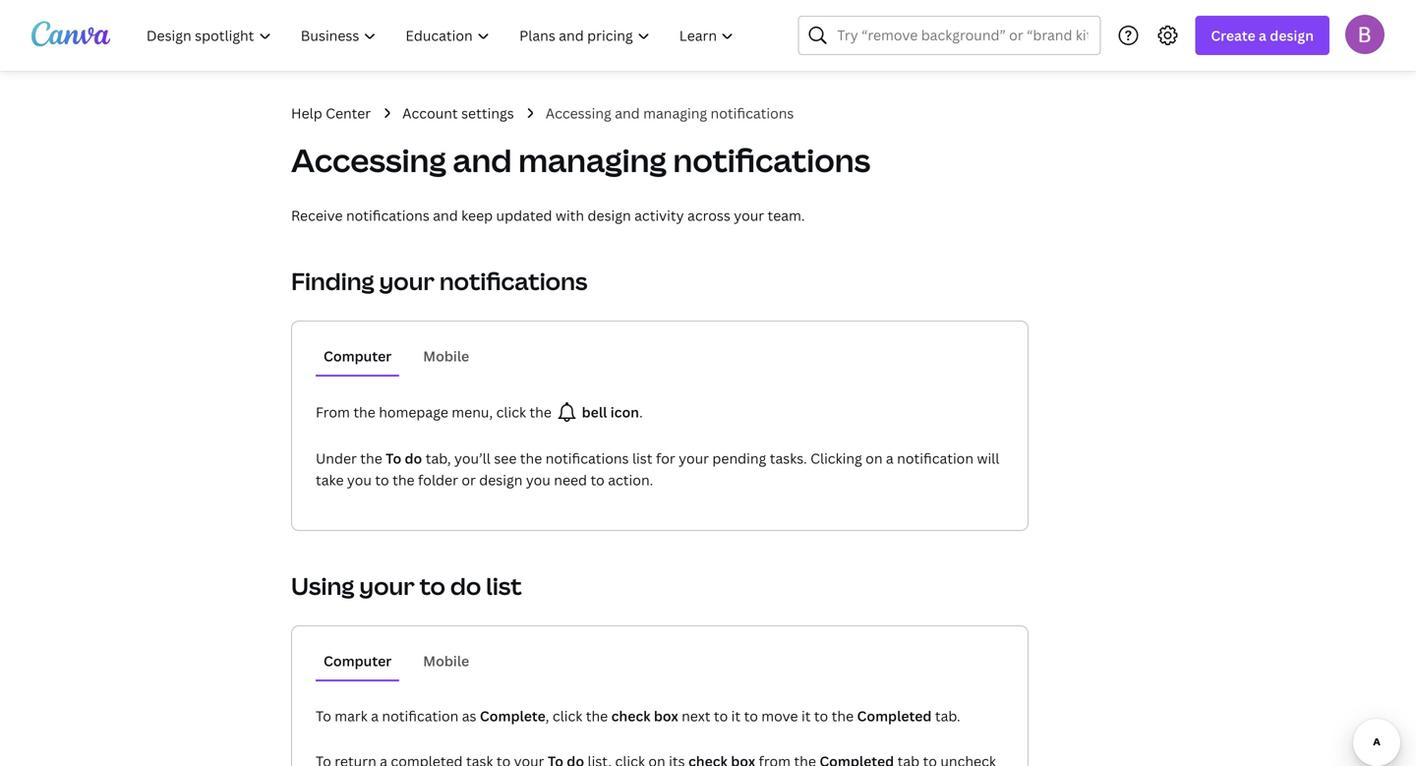 Task type: locate. For each thing, give the bounding box(es) containing it.
0 vertical spatial to
[[386, 449, 402, 468]]

mobile up as
[[423, 652, 469, 670]]

1 vertical spatial mobile button
[[415, 642, 477, 680]]

you down under the to do
[[347, 471, 372, 489]]

mobile up from the homepage menu, click the
[[423, 347, 469, 365]]

the right see
[[520, 449, 542, 468]]

a right mark
[[371, 707, 379, 725]]

as
[[462, 707, 477, 725]]

the right under
[[360, 449, 382, 468]]

the left folder
[[393, 471, 415, 489]]

0 horizontal spatial to
[[316, 707, 331, 725]]

click right ,
[[553, 707, 583, 725]]

1 computer from the top
[[324, 347, 392, 365]]

accessing
[[546, 104, 612, 122], [291, 139, 446, 181]]

2 mobile from the top
[[423, 652, 469, 670]]

2 computer from the top
[[324, 652, 392, 670]]

0 horizontal spatial list
[[486, 570, 522, 602]]

0 vertical spatial managing
[[643, 104, 707, 122]]

0 vertical spatial list
[[632, 449, 653, 468]]

computer button
[[316, 337, 400, 375], [316, 642, 400, 680]]

accessing right settings
[[546, 104, 612, 122]]

1 you from the left
[[347, 471, 372, 489]]

managing
[[643, 104, 707, 122], [518, 139, 667, 181]]

list
[[632, 449, 653, 468], [486, 570, 522, 602]]

computer button up mark
[[316, 642, 400, 680]]

0 horizontal spatial notification
[[382, 707, 459, 725]]

account settings
[[402, 104, 514, 122]]

mobile button up from the homepage menu, click the
[[415, 337, 477, 375]]

1 horizontal spatial a
[[886, 449, 894, 468]]

mobile button up as
[[415, 642, 477, 680]]

computer up mark
[[324, 652, 392, 670]]

1 horizontal spatial list
[[632, 449, 653, 468]]

click
[[496, 403, 526, 421], [553, 707, 583, 725]]

1 vertical spatial mobile
[[423, 652, 469, 670]]

1 vertical spatial computer button
[[316, 642, 400, 680]]

1 horizontal spatial design
[[588, 206, 631, 225]]

design right with on the top left
[[588, 206, 631, 225]]

accessing and managing notifications link
[[546, 102, 794, 124]]

mark
[[335, 707, 368, 725]]

settings
[[461, 104, 514, 122]]

help center
[[291, 104, 371, 122]]

the
[[353, 403, 376, 421], [530, 403, 552, 421], [360, 449, 382, 468], [520, 449, 542, 468], [393, 471, 415, 489], [586, 707, 608, 725], [832, 707, 854, 725]]

under the to do
[[316, 449, 422, 468]]

0 vertical spatial design
[[1270, 26, 1314, 45]]

computer for to mark a notification as
[[324, 652, 392, 670]]

center
[[326, 104, 371, 122]]

1 horizontal spatial notification
[[897, 449, 974, 468]]

a
[[1259, 26, 1267, 45], [886, 449, 894, 468], [371, 707, 379, 725]]

0 horizontal spatial it
[[731, 707, 741, 725]]

tab, you'll see the notifications list for your pending tasks. clicking on a notification will take you to the folder or design you need to action.
[[316, 449, 1000, 489]]

0 horizontal spatial you
[[347, 471, 372, 489]]

a inside tab, you'll see the notifications list for your pending tasks. clicking on a notification will take you to the folder or design you need to action.
[[886, 449, 894, 468]]

mobile
[[423, 347, 469, 365], [423, 652, 469, 670]]

to left tab,
[[386, 449, 402, 468]]

it right next on the bottom of the page
[[731, 707, 741, 725]]

and
[[615, 104, 640, 122], [453, 139, 512, 181], [433, 206, 458, 225]]

2 horizontal spatial a
[[1259, 26, 1267, 45]]

icon
[[611, 403, 639, 421]]

accessing and managing notifications
[[546, 104, 794, 122], [291, 139, 871, 181]]

using your to do list
[[291, 570, 522, 602]]

a right create
[[1259, 26, 1267, 45]]

it
[[731, 707, 741, 725], [802, 707, 811, 725]]

0 vertical spatial mobile
[[423, 347, 469, 365]]

0 vertical spatial notification
[[897, 449, 974, 468]]

to left mark
[[316, 707, 331, 725]]

box
[[654, 707, 678, 725]]

1 vertical spatial design
[[588, 206, 631, 225]]

notification left as
[[382, 707, 459, 725]]

1 horizontal spatial click
[[553, 707, 583, 725]]

tasks.
[[770, 449, 807, 468]]

0 vertical spatial a
[[1259, 26, 1267, 45]]

1 computer button from the top
[[316, 337, 400, 375]]

1 horizontal spatial it
[[802, 707, 811, 725]]

to
[[386, 449, 402, 468], [316, 707, 331, 725]]

and inside "link"
[[615, 104, 640, 122]]

2 mobile button from the top
[[415, 642, 477, 680]]

1 mobile button from the top
[[415, 337, 477, 375]]

a right on at the right of the page
[[886, 449, 894, 468]]

it right move
[[802, 707, 811, 725]]

1 vertical spatial to
[[316, 707, 331, 725]]

tab,
[[426, 449, 451, 468]]

0 vertical spatial and
[[615, 104, 640, 122]]

to mark a notification as complete , click the check box next to it to move it to the completed tab.
[[316, 707, 961, 725]]

your left team.
[[734, 206, 764, 225]]

check
[[611, 707, 651, 725]]

2 horizontal spatial design
[[1270, 26, 1314, 45]]

next
[[682, 707, 711, 725]]

0 vertical spatial accessing and managing notifications
[[546, 104, 794, 122]]

computer for from the homepage menu, click the
[[324, 347, 392, 365]]

on
[[866, 449, 883, 468]]

you left need on the left
[[526, 471, 551, 489]]

0 vertical spatial mobile button
[[415, 337, 477, 375]]

1 horizontal spatial accessing
[[546, 104, 612, 122]]

homepage
[[379, 403, 448, 421]]

1 vertical spatial accessing and managing notifications
[[291, 139, 871, 181]]

mobile button
[[415, 337, 477, 375], [415, 642, 477, 680]]

1 vertical spatial computer
[[324, 652, 392, 670]]

1 vertical spatial list
[[486, 570, 522, 602]]

1 horizontal spatial you
[[526, 471, 551, 489]]

2 computer button from the top
[[316, 642, 400, 680]]

from the homepage menu, click the
[[316, 403, 555, 421]]

1 horizontal spatial do
[[450, 570, 481, 602]]

computer button up from
[[316, 337, 400, 375]]

notification left will
[[897, 449, 974, 468]]

1 vertical spatial click
[[553, 707, 583, 725]]

1 mobile from the top
[[423, 347, 469, 365]]

accessing down center
[[291, 139, 446, 181]]

you'll
[[455, 449, 491, 468]]

0 vertical spatial click
[[496, 403, 526, 421]]

design right create
[[1270, 26, 1314, 45]]

or
[[462, 471, 476, 489]]

you
[[347, 471, 372, 489], [526, 471, 551, 489]]

design down see
[[479, 471, 523, 489]]

0 vertical spatial do
[[405, 449, 422, 468]]

0 vertical spatial accessing
[[546, 104, 612, 122]]

your right for
[[679, 449, 709, 468]]

notification
[[897, 449, 974, 468], [382, 707, 459, 725]]

computer
[[324, 347, 392, 365], [324, 652, 392, 670]]

notifications inside tab, you'll see the notifications list for your pending tasks. clicking on a notification will take you to the folder or design you need to action.
[[546, 449, 629, 468]]

notifications
[[711, 104, 794, 122], [673, 139, 871, 181], [346, 206, 430, 225], [440, 265, 588, 297], [546, 449, 629, 468]]

folder
[[418, 471, 458, 489]]

list inside tab, you'll see the notifications list for your pending tasks. clicking on a notification will take you to the folder or design you need to action.
[[632, 449, 653, 468]]

Try "remove background" or "brand kit" search field
[[838, 17, 1088, 54]]

.
[[639, 403, 643, 421]]

1 vertical spatial a
[[886, 449, 894, 468]]

0 vertical spatial computer button
[[316, 337, 400, 375]]

create
[[1211, 26, 1256, 45]]

mobile button for to mark a notification as
[[415, 642, 477, 680]]

design
[[1270, 26, 1314, 45], [588, 206, 631, 225], [479, 471, 523, 489]]

0 horizontal spatial accessing
[[291, 139, 446, 181]]

2 vertical spatial design
[[479, 471, 523, 489]]

help
[[291, 104, 322, 122]]

1 vertical spatial do
[[450, 570, 481, 602]]

notification inside tab, you'll see the notifications list for your pending tasks. clicking on a notification will take you to the folder or design you need to action.
[[897, 449, 974, 468]]

pending
[[713, 449, 767, 468]]

computer up from
[[324, 347, 392, 365]]

0 horizontal spatial do
[[405, 449, 422, 468]]

your
[[734, 206, 764, 225], [379, 265, 435, 297], [679, 449, 709, 468], [359, 570, 415, 602]]

do
[[405, 449, 422, 468], [450, 570, 481, 602]]

0 vertical spatial computer
[[324, 347, 392, 365]]

0 horizontal spatial design
[[479, 471, 523, 489]]

click right "menu,"
[[496, 403, 526, 421]]

0 horizontal spatial a
[[371, 707, 379, 725]]

to
[[375, 471, 389, 489], [591, 471, 605, 489], [420, 570, 446, 602], [714, 707, 728, 725], [744, 707, 758, 725], [814, 707, 828, 725]]

top level navigation element
[[134, 16, 751, 55]]

finding
[[291, 265, 374, 297]]

2 vertical spatial and
[[433, 206, 458, 225]]

mobile button for from the homepage menu, click the
[[415, 337, 477, 375]]



Task type: describe. For each thing, give the bounding box(es) containing it.
using
[[291, 570, 355, 602]]

receive
[[291, 206, 343, 225]]

the left 'check'
[[586, 707, 608, 725]]

completed
[[857, 707, 932, 725]]

accessing inside accessing and managing notifications "link"
[[546, 104, 612, 122]]

1 it from the left
[[731, 707, 741, 725]]

the left bell
[[530, 403, 552, 421]]

finding your notifications
[[291, 265, 588, 297]]

keep
[[461, 206, 493, 225]]

clicking
[[811, 449, 862, 468]]

from
[[316, 403, 350, 421]]

computer button for to mark a notification as
[[316, 642, 400, 680]]

1 vertical spatial notification
[[382, 707, 459, 725]]

complete
[[480, 707, 546, 725]]

0 horizontal spatial click
[[496, 403, 526, 421]]

take
[[316, 471, 344, 489]]

see
[[494, 449, 517, 468]]

team.
[[768, 206, 805, 225]]

action.
[[608, 471, 653, 489]]

across
[[688, 206, 731, 225]]

,
[[546, 707, 549, 725]]

the right from
[[353, 403, 376, 421]]

mobile for from the homepage menu, click the
[[423, 347, 469, 365]]

will
[[977, 449, 1000, 468]]

bob builder image
[[1346, 15, 1385, 54]]

tab.
[[935, 707, 961, 725]]

1 vertical spatial accessing
[[291, 139, 446, 181]]

2 it from the left
[[802, 707, 811, 725]]

1 horizontal spatial to
[[386, 449, 402, 468]]

design inside dropdown button
[[1270, 26, 1314, 45]]

do for to
[[450, 570, 481, 602]]

need
[[554, 471, 587, 489]]

menu,
[[452, 403, 493, 421]]

managing inside "link"
[[643, 104, 707, 122]]

account
[[402, 104, 458, 122]]

the left the completed
[[832, 707, 854, 725]]

your right "using"
[[359, 570, 415, 602]]

design inside tab, you'll see the notifications list for your pending tasks. clicking on a notification will take you to the folder or design you need to action.
[[479, 471, 523, 489]]

with
[[556, 206, 584, 225]]

do for to
[[405, 449, 422, 468]]

1 vertical spatial and
[[453, 139, 512, 181]]

receive notifications and keep updated with design activity across your team.
[[291, 206, 805, 225]]

your right finding
[[379, 265, 435, 297]]

move
[[762, 707, 798, 725]]

for
[[656, 449, 675, 468]]

help center link
[[291, 102, 371, 124]]

updated
[[496, 206, 552, 225]]

mobile for to mark a notification as
[[423, 652, 469, 670]]

account settings link
[[402, 102, 514, 124]]

create a design button
[[1195, 16, 1330, 55]]

2 you from the left
[[526, 471, 551, 489]]

1 vertical spatial managing
[[518, 139, 667, 181]]

create a design
[[1211, 26, 1314, 45]]

your inside tab, you'll see the notifications list for your pending tasks. clicking on a notification will take you to the folder or design you need to action.
[[679, 449, 709, 468]]

bell
[[582, 403, 607, 421]]

computer button for from the homepage menu, click the
[[316, 337, 400, 375]]

activity
[[635, 206, 684, 225]]

a inside dropdown button
[[1259, 26, 1267, 45]]

notifications inside "link"
[[711, 104, 794, 122]]

bell icon
[[579, 403, 639, 421]]

2 vertical spatial a
[[371, 707, 379, 725]]

under
[[316, 449, 357, 468]]



Task type: vqa. For each thing, say whether or not it's contained in the screenshot.
Accessing And Managing Notifications to the bottom
yes



